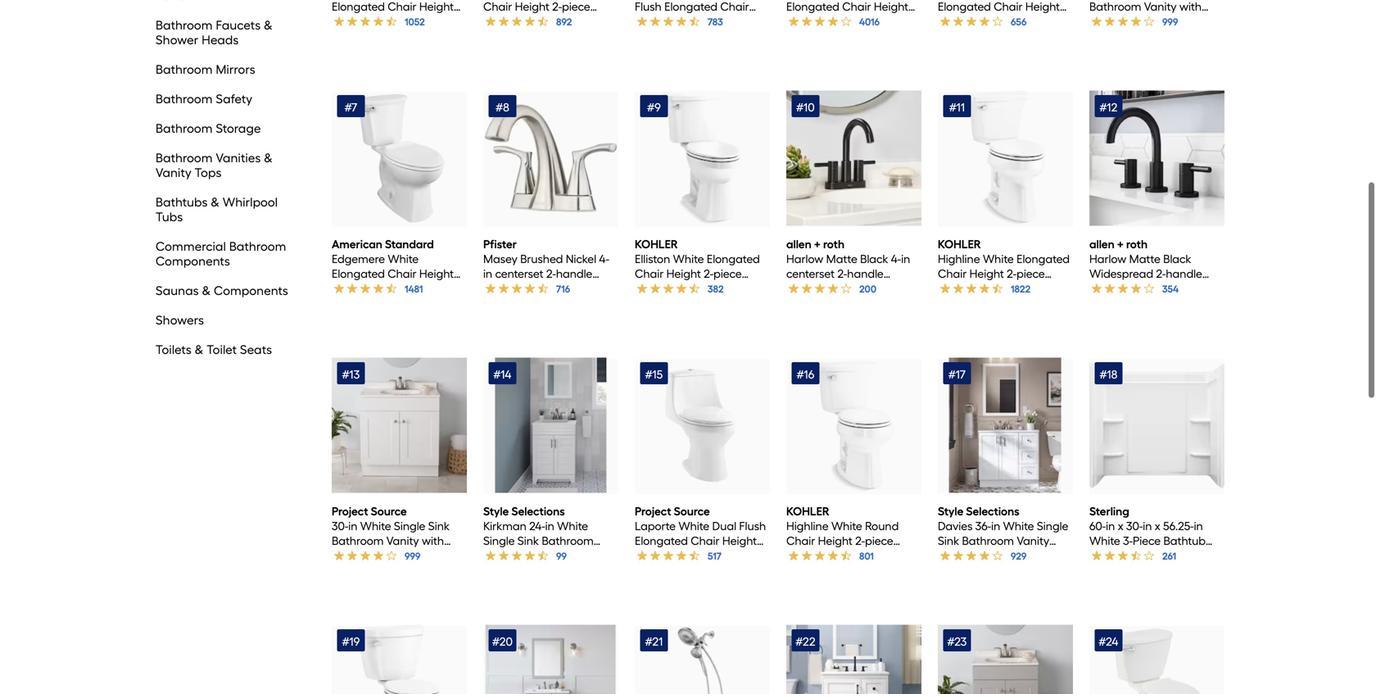 Task type: vqa. For each thing, say whether or not it's contained in the screenshot.
4 stars image containing 200
yes



Task type: describe. For each thing, give the bounding box(es) containing it.
bathroom inside bathroom faucets & shower heads
[[156, 18, 213, 33]]

#23
[[948, 635, 967, 649]]

pfister masey brushed nickel 4-in centerset 2-handle watersense bathroom sink faucet with drain and deck plate #lf-048-mckk image
[[483, 90, 619, 226]]

selections for #14
[[512, 504, 565, 518]]

commercial
[[156, 239, 226, 254]]

standard
[[385, 237, 434, 251]]

allen + roth harlow matte black 4-in centerset 2-handle watersense bathroom sink faucet with drain and deck plate #67692w-617001 image
[[787, 90, 922, 226]]

#7
[[345, 100, 357, 114]]

#15
[[645, 367, 663, 381]]

& for whirlpool
[[211, 195, 220, 210]]

harlow
[[1090, 252, 1127, 266]]

bathtubs
[[156, 195, 208, 210]]

with inside allen + roth harlow matte black widespread 2-handle watersense bathroom sink faucet with drain
[[1152, 296, 1175, 310]]

in up bathtub
[[1194, 519, 1203, 533]]

allen for allen + roth
[[787, 237, 812, 251]]

& inside bathroom faucets & shower heads
[[264, 18, 273, 33]]

1052
[[405, 16, 425, 28]]

#22
[[796, 635, 816, 649]]

4 stars image containing 4016
[[787, 13, 881, 31]]

whirlpool
[[223, 195, 278, 210]]

black
[[1164, 252, 1192, 266]]

kohler link for #9
[[635, 237, 770, 281]]

& for components
[[202, 284, 211, 298]]

sink inside allen + roth harlow matte black widespread 2-handle watersense bathroom sink faucet with drain
[[1090, 296, 1111, 310]]

#9
[[647, 100, 661, 114]]

white up top at the left bottom of the page
[[332, 549, 363, 563]]

0 horizontal spatial 999
[[405, 550, 421, 562]]

cultured
[[366, 549, 411, 563]]

716
[[556, 283, 570, 295]]

#21
[[645, 635, 663, 649]]

style selections for #17
[[938, 504, 1020, 518]]

allen + roth harlow matte black widespread 2-handle watersense bathroom sink faucet with drain
[[1090, 237, 1208, 310]]

354
[[1163, 283, 1179, 295]]

bathroom storage link
[[156, 121, 304, 140]]

200
[[859, 283, 877, 295]]

& inside bathroom vanities & vanity tops
[[264, 151, 273, 166]]

bathroom faucets & shower heads
[[156, 18, 273, 48]]

#24
[[1099, 635, 1119, 649]]

tubs
[[156, 210, 183, 225]]

kohler for #9
[[635, 237, 678, 251]]

elongated
[[635, 534, 688, 548]]

showers link
[[156, 313, 304, 332]]

2-
[[1156, 267, 1166, 281]]

bathroom safety
[[156, 92, 253, 107]]

white inside sterling 60-in x 30-in x 56.25-in white 3-piece bathtub surround
[[1090, 534, 1121, 548]]

261
[[1163, 550, 1177, 562]]

bathroom vanities & vanity tops
[[156, 151, 273, 180]]

bathtubs & whirlpool tubs
[[156, 195, 278, 225]]

sterling
[[1090, 504, 1130, 518]]

bathroom inside project source 30-in white single sink bathroom vanity with white cultured marble top
[[332, 534, 384, 548]]

allen + roth
[[787, 237, 845, 251]]

selections for #17
[[966, 504, 1020, 518]]

56.25-
[[1164, 519, 1194, 533]]

4.5 stars image for #16
[[787, 547, 875, 565]]

style for #14
[[483, 504, 509, 518]]

faucets
[[216, 18, 261, 33]]

laporte
[[635, 519, 676, 533]]

bathroom inside allen + roth harlow matte black widespread 2-handle watersense bathroom sink faucet with drain
[[1156, 281, 1208, 295]]

kohler highline white round chair height 2-piece watersense soft close toilet 12-in rough-in 1.28-gpf #k-30369-0 image
[[787, 357, 922, 493]]

#10
[[796, 100, 815, 114]]

vanity inside project source 30-in white single sink bathroom vanity with white cultured marble top
[[387, 534, 419, 548]]

bathroom inside commercial bathroom components
[[229, 239, 286, 254]]

american
[[332, 237, 383, 251]]

4016
[[859, 16, 880, 28]]

storage
[[216, 121, 261, 136]]

showers
[[156, 313, 204, 328]]

with inside project source 30-in white single sink bathroom vanity with white cultured marble top
[[422, 534, 444, 548]]

drain
[[1177, 296, 1205, 310]]

3-
[[1123, 534, 1133, 548]]

kohler elliston white elongated chair height 2-piece watersense soft close toilet 12-in rough-in 1.28-gpf #33202-0 image
[[635, 90, 770, 226]]

1822
[[1011, 283, 1031, 295]]

30- inside sterling 60-in x 30-in x 56.25-in white 3-piece bathtub surround
[[1127, 519, 1143, 533]]

toilet inside project source laporte white dual flush elongated chair height watersense toilet 12-in rough-in 1.1-gpf
[[701, 549, 729, 563]]

faucet
[[1114, 296, 1150, 310]]

commercial bathroom components
[[156, 239, 286, 269]]

4.5 stars image for #14
[[483, 547, 568, 565]]

project source laporte white dual flush elongated chair height watersense toilet 12-in rough-in 1.1-gpf
[[635, 504, 766, 577]]

12-
[[731, 549, 745, 563]]

toilets
[[156, 343, 192, 357]]

marble
[[414, 549, 451, 563]]

4 stars image containing 200
[[787, 280, 878, 298]]

rough-
[[635, 563, 672, 577]]

801
[[859, 550, 874, 562]]

allen + roth harlow matte black widespread 2-handle watersense bathroom sink faucet with drain #67693w-617001 image
[[1090, 90, 1225, 226]]

4 stars image containing 354
[[1090, 280, 1180, 298]]

382
[[708, 283, 724, 295]]

+ for allen + roth
[[814, 237, 821, 251]]

vanities
[[216, 151, 261, 166]]

tops
[[195, 166, 222, 180]]

bathroom vanities & vanity tops link
[[156, 151, 304, 184]]

#13
[[342, 367, 360, 381]]

white inside project source laporte white dual flush elongated chair height watersense toilet 12-in rough-in 1.1-gpf
[[679, 519, 710, 533]]

4.5 stars image for #7
[[332, 280, 424, 298]]

pfister
[[483, 237, 517, 251]]

style selections kirkman 24-in white single sink bathroom vanity with white cultured marble top (mirror included) #c52124m-ss image
[[483, 357, 619, 493]]

american standard champion 4 white elongated chair height 2-piece watersense soft close toilet 12-in rough-in 1.28-gpf #2793.128nts.020 image
[[1090, 625, 1225, 694]]

#14
[[493, 367, 512, 381]]

bathtubs & whirlpool tubs link
[[156, 195, 304, 229]]

99
[[556, 550, 567, 562]]

handle
[[1166, 267, 1203, 281]]

#17
[[949, 367, 966, 381]]

roth for allen + roth harlow matte black widespread 2-handle watersense bathroom sink faucet with drain
[[1127, 237, 1148, 251]]

bathroom storage
[[156, 121, 261, 136]]

matte
[[1130, 252, 1161, 266]]

#18
[[1100, 367, 1118, 381]]

in up piece
[[1143, 519, 1152, 533]]

style selections for #14
[[483, 504, 565, 518]]

bathroom safety link
[[156, 92, 304, 111]]

dual
[[712, 519, 737, 533]]

783
[[708, 16, 723, 28]]

top
[[332, 563, 351, 577]]

#12
[[1100, 100, 1118, 114]]

allen + roth rigsby 30-in white undermount single sink bathroom vanity with white engineered marble top #lws30gbv image
[[787, 625, 922, 694]]

height
[[723, 534, 757, 548]]

project source 24-in gray single sink bathroom vanity with white cultured marble top #r39 vbcu2418 image
[[938, 625, 1073, 694]]

toilets & toilet seats link
[[156, 343, 304, 361]]



Task type: locate. For each thing, give the bounding box(es) containing it.
kohler link up 801
[[787, 504, 922, 548]]

source up chair
[[674, 504, 710, 518]]

bathroom down bathroom storage
[[156, 151, 213, 166]]

#20
[[492, 635, 513, 649]]

0 horizontal spatial style selections link
[[483, 504, 619, 548]]

892
[[556, 16, 572, 28]]

sink left faucet
[[1090, 296, 1111, 310]]

chair
[[691, 534, 720, 548]]

gpf
[[698, 563, 720, 577]]

4 stars image containing 656
[[938, 13, 1028, 31]]

4.5 stars image containing 99
[[483, 547, 568, 565]]

bathroom mirrors link
[[156, 62, 304, 81]]

#8
[[496, 100, 510, 114]]

+
[[814, 237, 821, 251], [1117, 237, 1124, 251]]

0 vertical spatial 999
[[1163, 16, 1179, 28]]

30-
[[332, 519, 348, 533], [1127, 519, 1143, 533]]

& right the saunas
[[202, 284, 211, 298]]

kohler for #11
[[938, 237, 981, 251]]

white down 60-
[[1090, 534, 1121, 548]]

& right the vanities
[[264, 151, 273, 166]]

project for laporte
[[635, 504, 671, 518]]

0 horizontal spatial toilet
[[207, 343, 237, 357]]

0 horizontal spatial roth
[[824, 237, 845, 251]]

moen magnetix graeden spot resist brushed nickel 1-handle multi-head round bathtub and shower faucet valve included #82137srn image
[[635, 625, 770, 694]]

watersense
[[1090, 281, 1153, 295], [635, 549, 698, 563]]

x up 3-
[[1118, 519, 1124, 533]]

2 source from the left
[[674, 504, 710, 518]]

517
[[708, 550, 722, 562]]

vanity up the bathtubs
[[156, 166, 192, 180]]

toilet up gpf
[[701, 549, 729, 563]]

components inside commercial bathroom components
[[156, 254, 230, 269]]

white up cultured
[[360, 519, 391, 533]]

x
[[1118, 519, 1124, 533], [1155, 519, 1161, 533]]

vanity
[[156, 166, 192, 180], [387, 534, 419, 548]]

style selections link for #14
[[483, 504, 619, 548]]

0 horizontal spatial sink
[[428, 519, 450, 533]]

style selections up 929 at the bottom right
[[938, 504, 1020, 518]]

2 selections from the left
[[966, 504, 1020, 518]]

roth for allen + roth
[[824, 237, 845, 251]]

pfister link
[[483, 237, 619, 281]]

kohler link
[[635, 237, 770, 281], [938, 237, 1073, 281], [787, 504, 922, 548]]

4.5 stars image for #11
[[938, 280, 1032, 298]]

in down sterling
[[1106, 519, 1115, 533]]

2 style from the left
[[938, 504, 964, 518]]

#16
[[797, 367, 815, 381]]

shower
[[156, 33, 199, 48]]

style selections up '99'
[[483, 504, 565, 518]]

1 horizontal spatial kohler
[[787, 504, 830, 518]]

& right faucets
[[264, 18, 273, 33]]

& inside toilets & toilet seats link
[[195, 343, 204, 357]]

4 stars image containing 929
[[938, 547, 1028, 565]]

0 horizontal spatial style
[[483, 504, 509, 518]]

1 style from the left
[[483, 504, 509, 518]]

1 horizontal spatial 999
[[1163, 16, 1179, 28]]

x up piece
[[1155, 519, 1161, 533]]

2 horizontal spatial kohler link
[[938, 237, 1073, 281]]

bathroom up bathroom mirrors
[[156, 18, 213, 33]]

selections up 929 at the bottom right
[[966, 504, 1020, 518]]

flush
[[739, 519, 766, 533]]

4.5 stars image
[[332, 13, 426, 31], [483, 13, 573, 31], [635, 13, 724, 31], [332, 280, 424, 298], [483, 280, 571, 298], [635, 280, 725, 298], [938, 280, 1032, 298], [483, 547, 568, 565], [635, 547, 723, 565], [787, 547, 875, 565]]

vanity down single
[[387, 534, 419, 548]]

& right toilets
[[195, 343, 204, 357]]

1 horizontal spatial allen
[[1090, 237, 1115, 251]]

1 horizontal spatial roth
[[1127, 237, 1148, 251]]

0 horizontal spatial allen
[[787, 237, 812, 251]]

0 horizontal spatial +
[[814, 237, 821, 251]]

style selections link up '99'
[[483, 504, 619, 548]]

vanity inside bathroom vanities & vanity tops
[[156, 166, 192, 180]]

widespread
[[1090, 267, 1154, 281]]

1 allen from the left
[[787, 237, 812, 251]]

0 horizontal spatial kohler link
[[635, 237, 770, 281]]

1 horizontal spatial style
[[938, 504, 964, 518]]

1 horizontal spatial style selections link
[[938, 504, 1073, 548]]

0 horizontal spatial source
[[371, 504, 407, 518]]

in
[[672, 563, 682, 577]]

sink right single
[[428, 519, 450, 533]]

4.5 stars image containing 783
[[635, 13, 724, 31]]

components up the showers link
[[214, 284, 288, 298]]

2 project from the left
[[635, 504, 671, 518]]

1 vertical spatial components
[[214, 284, 288, 298]]

1 horizontal spatial project
[[635, 504, 671, 518]]

4.5 stars image for #9
[[635, 280, 725, 298]]

allen + roth link
[[787, 237, 922, 281]]

1 horizontal spatial sink
[[1090, 296, 1111, 310]]

2 roth from the left
[[1127, 237, 1148, 251]]

bathroom inside 'link'
[[156, 92, 213, 107]]

single
[[394, 519, 426, 533]]

0 vertical spatial watersense
[[1090, 281, 1153, 295]]

0 vertical spatial vanity
[[156, 166, 192, 180]]

1 vertical spatial with
[[422, 534, 444, 548]]

bathroom down shower
[[156, 62, 213, 77]]

2 x from the left
[[1155, 519, 1161, 533]]

saunas & components
[[156, 284, 288, 298]]

0 vertical spatial toilet
[[207, 343, 237, 357]]

safety
[[216, 92, 253, 107]]

1.1-
[[684, 563, 698, 577]]

sterling 60-in x 30-in x 56.25-in white 3-piece bathtub surround #71374800-0 image
[[1090, 357, 1225, 493]]

components up the saunas
[[156, 254, 230, 269]]

& inside the bathtubs & whirlpool tubs
[[211, 195, 220, 210]]

656
[[1011, 16, 1027, 28]]

2 style selections link from the left
[[938, 504, 1073, 548]]

bathroom up top at the left bottom of the page
[[332, 534, 384, 548]]

piece
[[1133, 534, 1161, 548]]

white up chair
[[679, 519, 710, 533]]

1 roth from the left
[[824, 237, 845, 251]]

+ for allen + roth harlow matte black widespread 2-handle watersense bathroom sink faucet with drain
[[1117, 237, 1124, 251]]

bathroom down bathroom mirrors
[[156, 92, 213, 107]]

style selections davies 36-in white single sink bathroom vanity with white cultured marble top (mirror included) #c50136m-ss image
[[938, 357, 1073, 493]]

kohler highline white elongated chair height 2-piece watersense soft close toilet 12-in rough-in 1.28-gpf #k-78276-0 image
[[938, 90, 1073, 226]]

source
[[371, 504, 407, 518], [674, 504, 710, 518]]

30- inside project source 30-in white single sink bathroom vanity with white cultured marble top
[[332, 519, 348, 533]]

4.5 stars image containing 1052
[[332, 13, 426, 31]]

surround
[[1090, 549, 1138, 563]]

white
[[360, 519, 391, 533], [679, 519, 710, 533], [1090, 534, 1121, 548], [332, 549, 363, 563]]

kohler link for #16
[[787, 504, 922, 548]]

999
[[1163, 16, 1179, 28], [405, 550, 421, 562]]

bathroom inside bathroom vanities & vanity tops
[[156, 151, 213, 166]]

+ inside allen + roth harlow matte black widespread 2-handle watersense bathroom sink faucet with drain
[[1117, 237, 1124, 251]]

american standard edgemere white elongated chair height 2-piece watersense soft close toilet 12-in rough-in 1.28-gpf #765aa101.020 image
[[332, 90, 467, 226]]

in down height
[[745, 549, 754, 563]]

project for 30-
[[332, 504, 368, 518]]

0 horizontal spatial vanity
[[156, 166, 192, 180]]

1 horizontal spatial with
[[1152, 296, 1175, 310]]

1 project from the left
[[332, 504, 368, 518]]

american standard
[[332, 237, 434, 251]]

1 style selections from the left
[[483, 504, 565, 518]]

4.5 stars image containing 1822
[[938, 280, 1032, 298]]

2 allen from the left
[[1090, 237, 1115, 251]]

project inside project source 30-in white single sink bathroom vanity with white cultured marble top
[[332, 504, 368, 518]]

bathroom down handle
[[1156, 281, 1208, 295]]

0 vertical spatial with
[[1152, 296, 1175, 310]]

1 horizontal spatial vanity
[[387, 534, 419, 548]]

style for #17
[[938, 504, 964, 518]]

1 horizontal spatial selections
[[966, 504, 1020, 518]]

0 horizontal spatial x
[[1118, 519, 1124, 533]]

& for toilet
[[195, 343, 204, 357]]

4.5 stars image containing 382
[[635, 280, 725, 298]]

1 source from the left
[[371, 504, 407, 518]]

project up laporte
[[635, 504, 671, 518]]

1 selections from the left
[[512, 504, 565, 518]]

sterling 60-in x 30-in x 56.25-in white 3-piece bathtub surround
[[1090, 504, 1206, 563]]

project inside project source laporte white dual flush elongated chair height watersense toilet 12-in rough-in 1.1-gpf
[[635, 504, 671, 518]]

sink inside project source 30-in white single sink bathroom vanity with white cultured marble top
[[428, 519, 450, 533]]

& inside saunas & components link
[[202, 284, 211, 298]]

toilets & toilet seats
[[156, 343, 272, 357]]

source inside project source laporte white dual flush elongated chair height watersense toilet 12-in rough-in 1.1-gpf
[[674, 504, 710, 518]]

1 vertical spatial 999
[[405, 550, 421, 562]]

american standard link
[[332, 237, 467, 281]]

60-
[[1090, 519, 1106, 533]]

4.5 stars image for #15
[[635, 547, 723, 565]]

saunas & components link
[[156, 284, 304, 302]]

+ inside allen + roth link
[[814, 237, 821, 251]]

bathroom
[[156, 18, 213, 33], [156, 62, 213, 77], [156, 92, 213, 107], [156, 121, 213, 136], [156, 151, 213, 166], [229, 239, 286, 254], [1156, 281, 1208, 295], [332, 534, 384, 548]]

allen for allen + roth harlow matte black widespread 2-handle watersense bathroom sink faucet with drain
[[1090, 237, 1115, 251]]

kohler link up 1822
[[938, 237, 1073, 281]]

source for white
[[371, 504, 407, 518]]

0 horizontal spatial kohler
[[635, 237, 678, 251]]

0 vertical spatial sink
[[1090, 296, 1111, 310]]

in up top at the left bottom of the page
[[348, 519, 358, 533]]

project source 30-in white single sink bathroom vanity with white cultured marble top
[[332, 504, 451, 577]]

kohler link up 382
[[635, 237, 770, 281]]

2 style selections from the left
[[938, 504, 1020, 518]]

1 vertical spatial vanity
[[387, 534, 419, 548]]

1 vertical spatial toilet
[[701, 549, 729, 563]]

4.5 stars image containing 517
[[635, 547, 723, 565]]

with down 354
[[1152, 296, 1175, 310]]

4.5 stars image containing 892
[[483, 13, 573, 31]]

1 horizontal spatial kohler link
[[787, 504, 922, 548]]

bathroom down bathroom safety
[[156, 121, 213, 136]]

kohler
[[635, 237, 678, 251], [938, 237, 981, 251], [787, 504, 830, 518]]

1 horizontal spatial x
[[1155, 519, 1161, 533]]

1 horizontal spatial style selections
[[938, 504, 1020, 518]]

3.5 stars image
[[1090, 547, 1178, 565]]

bathtub
[[1164, 534, 1206, 548]]

sink
[[1090, 296, 1111, 310], [428, 519, 450, 533]]

kohler link for #11
[[938, 237, 1073, 281]]

&
[[264, 18, 273, 33], [264, 151, 273, 166], [211, 195, 220, 210], [202, 284, 211, 298], [195, 343, 204, 357]]

style selections
[[483, 504, 565, 518], [938, 504, 1020, 518]]

watersense down widespread
[[1090, 281, 1153, 295]]

with up marble
[[422, 534, 444, 548]]

source inside project source 30-in white single sink bathroom vanity with white cultured marble top
[[371, 504, 407, 518]]

0 horizontal spatial selections
[[512, 504, 565, 518]]

commercial bathroom components link
[[156, 239, 304, 273]]

project up cultured
[[332, 504, 368, 518]]

project source 30-in white single sink bathroom vanity with white cultured marble top #r38 vbcu3018 image
[[332, 357, 467, 493]]

toilet inside toilets & toilet seats link
[[207, 343, 237, 357]]

1481
[[405, 283, 423, 295]]

bathroom mirrors
[[156, 62, 256, 77]]

& down tops
[[211, 195, 220, 210]]

in inside project source laporte white dual flush elongated chair height watersense toilet 12-in rough-in 1.1-gpf
[[745, 549, 754, 563]]

style selections link up 929 at the bottom right
[[938, 504, 1073, 548]]

0 horizontal spatial watersense
[[635, 549, 698, 563]]

30- up 3-
[[1127, 519, 1143, 533]]

0 horizontal spatial with
[[422, 534, 444, 548]]

4.5 stars image containing 1481
[[332, 280, 424, 298]]

selections
[[512, 504, 565, 518], [966, 504, 1020, 518]]

0 horizontal spatial style selections
[[483, 504, 565, 518]]

watersense down elongated
[[635, 549, 698, 563]]

1 x from the left
[[1118, 519, 1124, 533]]

0 horizontal spatial project
[[332, 504, 368, 518]]

components for commercial bathroom components
[[156, 254, 230, 269]]

1 horizontal spatial watersense
[[1090, 281, 1153, 295]]

allen
[[787, 237, 812, 251], [1090, 237, 1115, 251]]

source up single
[[371, 504, 407, 518]]

1 vertical spatial watersense
[[635, 549, 698, 563]]

4.5 stars image containing 801
[[787, 547, 875, 565]]

toilet down the showers link
[[207, 343, 237, 357]]

2 horizontal spatial kohler
[[938, 237, 981, 251]]

1 horizontal spatial 30-
[[1127, 519, 1143, 533]]

watersense for rough-
[[635, 549, 698, 563]]

1 horizontal spatial toilet
[[701, 549, 729, 563]]

with
[[1152, 296, 1175, 310], [422, 534, 444, 548]]

1 horizontal spatial +
[[1117, 237, 1124, 251]]

bathroom faucets & shower heads link
[[156, 18, 304, 52]]

project source laporte white dual flush elongated chair height watersense toilet 12-in rough-in 1.1-gpf #mt-20102p image
[[635, 357, 770, 493]]

bathroom down bathtubs & whirlpool tubs link
[[229, 239, 286, 254]]

1 style selections link from the left
[[483, 504, 619, 548]]

source for dual
[[674, 504, 710, 518]]

0 vertical spatial components
[[156, 254, 230, 269]]

1 horizontal spatial source
[[674, 504, 710, 518]]

components for saunas & components
[[214, 284, 288, 298]]

4.5 stars image containing 716
[[483, 280, 571, 298]]

style selections link for #17
[[938, 504, 1073, 548]]

1 30- from the left
[[332, 519, 348, 533]]

style selections davies 30-in gray single sink bathroom vanity with white cultured marble top (mirror included) #c50j30m-ss image
[[483, 625, 619, 694]]

kohler cimarron white round chair height 2-piece watersense soft close toilet 12-in rough-in 1.28-gpf #31678-0 image
[[332, 625, 467, 694]]

watersense inside project source laporte white dual flush elongated chair height watersense toilet 12-in rough-in 1.1-gpf
[[635, 549, 698, 563]]

selections up '99'
[[512, 504, 565, 518]]

0 horizontal spatial 30-
[[332, 519, 348, 533]]

allen inside allen + roth harlow matte black widespread 2-handle watersense bathroom sink faucet with drain
[[1090, 237, 1115, 251]]

1 vertical spatial sink
[[428, 519, 450, 533]]

roth inside allen + roth harlow matte black widespread 2-handle watersense bathroom sink faucet with drain
[[1127, 237, 1148, 251]]

mirrors
[[216, 62, 256, 77]]

seats
[[240, 343, 272, 357]]

kohler for #16
[[787, 504, 830, 518]]

watersense inside allen + roth harlow matte black widespread 2-handle watersense bathroom sink faucet with drain
[[1090, 281, 1153, 295]]

2 + from the left
[[1117, 237, 1124, 251]]

4 stars image
[[787, 13, 881, 31], [938, 13, 1028, 31], [1090, 13, 1179, 31], [787, 280, 878, 298], [1090, 280, 1180, 298], [332, 547, 421, 565], [938, 547, 1028, 565]]

4.5 stars image for #8
[[483, 280, 571, 298]]

30- up top at the left bottom of the page
[[332, 519, 348, 533]]

2 30- from the left
[[1127, 519, 1143, 533]]

1 + from the left
[[814, 237, 821, 251]]

in inside project source 30-in white single sink bathroom vanity with white cultured marble top
[[348, 519, 358, 533]]

929
[[1011, 550, 1027, 562]]

#11
[[949, 100, 965, 114]]

watersense for with
[[1090, 281, 1153, 295]]



